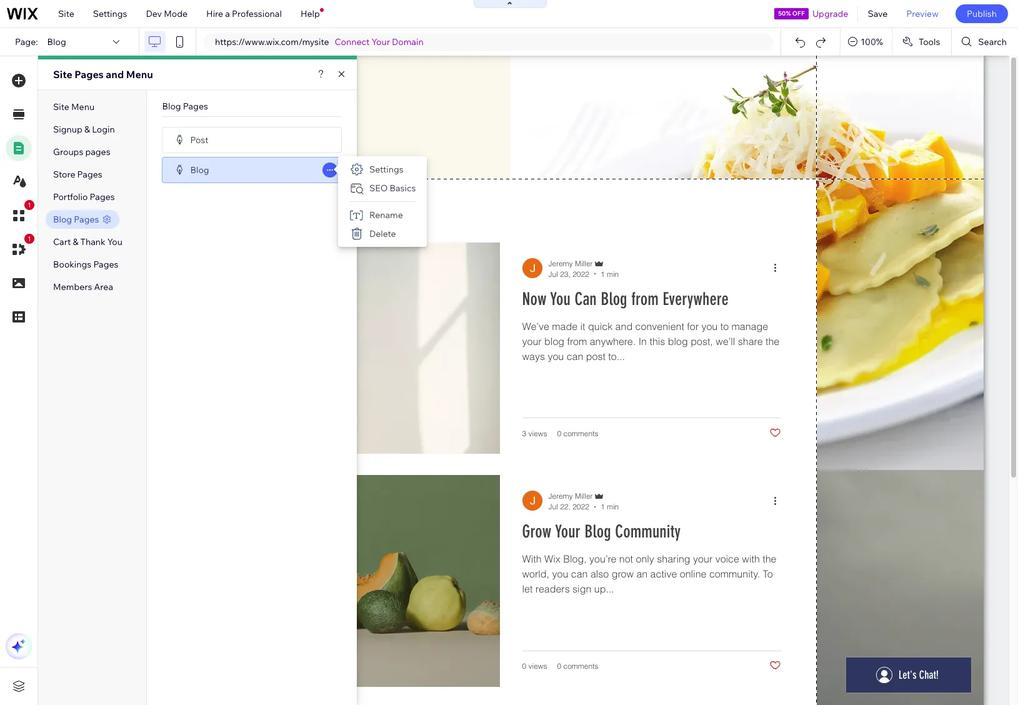 Task type: vqa. For each thing, say whether or not it's contained in the screenshot.
'Groups'
yes



Task type: describe. For each thing, give the bounding box(es) containing it.
store pages
[[53, 169, 102, 180]]

area
[[94, 281, 113, 293]]

save button
[[859, 0, 897, 28]]

pages up "cart & thank you"
[[74, 214, 99, 225]]

mode
[[164, 8, 188, 19]]

post
[[190, 134, 209, 145]]

& for cart
[[73, 236, 78, 248]]

portfolio
[[53, 191, 88, 203]]

members
[[53, 281, 92, 293]]

preview button
[[897, 0, 948, 28]]

domain
[[392, 36, 424, 48]]

50% off
[[778, 9, 805, 18]]

login
[[92, 124, 115, 135]]

https://www.wix.com/mysite
[[215, 36, 329, 48]]

hire a professional
[[206, 8, 282, 19]]

connect
[[335, 36, 370, 48]]

a
[[225, 8, 230, 19]]

thank
[[80, 236, 105, 248]]

pages up portfolio pages
[[77, 169, 102, 180]]

tools button
[[893, 28, 952, 56]]

groups pages
[[53, 146, 110, 158]]

0 horizontal spatial menu
[[71, 101, 95, 113]]

upgrade
[[813, 8, 849, 19]]

site for site menu
[[53, 101, 69, 113]]

signup
[[53, 124, 82, 135]]

publish
[[967, 8, 997, 19]]

professional
[[232, 8, 282, 19]]

help
[[301, 8, 320, 19]]

seo
[[369, 183, 388, 194]]

pages up area
[[93, 259, 118, 270]]

1 vertical spatial blog pages
[[53, 214, 99, 225]]

pages up post
[[183, 101, 208, 112]]

dev
[[146, 8, 162, 19]]

site pages and menu
[[53, 68, 153, 81]]

delete
[[369, 228, 396, 239]]

members area
[[53, 281, 113, 293]]

rename
[[369, 209, 403, 221]]

site for site
[[58, 8, 74, 19]]

pages left and
[[75, 68, 104, 81]]

dev mode
[[146, 8, 188, 19]]

100%
[[861, 36, 883, 48]]

seo basics
[[369, 183, 416, 194]]



Task type: locate. For each thing, give the bounding box(es) containing it.
site for site pages and menu
[[53, 68, 72, 81]]

off
[[793, 9, 805, 18]]

hire
[[206, 8, 223, 19]]

1 vertical spatial settings
[[369, 164, 404, 175]]

search button
[[952, 28, 1018, 56]]

groups
[[53, 146, 83, 158]]

& left login
[[84, 124, 90, 135]]

0 vertical spatial blog pages
[[162, 101, 208, 112]]

menu
[[126, 68, 153, 81], [71, 101, 95, 113]]

pages right portfolio
[[90, 191, 115, 203]]

1 vertical spatial menu
[[71, 101, 95, 113]]

1 vertical spatial &
[[73, 236, 78, 248]]

settings left dev
[[93, 8, 127, 19]]

blog pages up post
[[162, 101, 208, 112]]

https://www.wix.com/mysite connect your domain
[[215, 36, 424, 48]]

0 vertical spatial &
[[84, 124, 90, 135]]

2 vertical spatial site
[[53, 101, 69, 113]]

portfolio pages
[[53, 191, 115, 203]]

0 horizontal spatial &
[[73, 236, 78, 248]]

cart & thank you
[[53, 236, 122, 248]]

publish button
[[956, 4, 1008, 23]]

1 horizontal spatial settings
[[369, 164, 404, 175]]

0 vertical spatial settings
[[93, 8, 127, 19]]

site menu
[[53, 101, 95, 113]]

site
[[58, 8, 74, 19], [53, 68, 72, 81], [53, 101, 69, 113]]

signup & login
[[53, 124, 115, 135]]

settings up seo basics
[[369, 164, 404, 175]]

0 vertical spatial site
[[58, 8, 74, 19]]

pages
[[75, 68, 104, 81], [183, 101, 208, 112], [77, 169, 102, 180], [90, 191, 115, 203], [74, 214, 99, 225], [93, 259, 118, 270]]

your
[[372, 36, 390, 48]]

blog pages down portfolio
[[53, 214, 99, 225]]

1 horizontal spatial &
[[84, 124, 90, 135]]

pages
[[85, 146, 110, 158]]

basics
[[390, 183, 416, 194]]

preview
[[907, 8, 939, 19]]

0 vertical spatial menu
[[126, 68, 153, 81]]

1 vertical spatial site
[[53, 68, 72, 81]]

1 horizontal spatial menu
[[126, 68, 153, 81]]

bookings pages
[[53, 259, 118, 270]]

bookings
[[53, 259, 91, 270]]

blog pages
[[162, 101, 208, 112], [53, 214, 99, 225]]

search
[[979, 36, 1007, 48]]

tools
[[919, 36, 941, 48]]

& right cart
[[73, 236, 78, 248]]

50%
[[778, 9, 791, 18]]

1 horizontal spatial blog pages
[[162, 101, 208, 112]]

blog
[[47, 36, 66, 48], [162, 101, 181, 112], [190, 164, 209, 175], [53, 214, 72, 225]]

settings
[[93, 8, 127, 19], [369, 164, 404, 175]]

&
[[84, 124, 90, 135], [73, 236, 78, 248]]

& for signup
[[84, 124, 90, 135]]

menu right and
[[126, 68, 153, 81]]

and
[[106, 68, 124, 81]]

menu up signup & login
[[71, 101, 95, 113]]

you
[[107, 236, 122, 248]]

100% button
[[841, 28, 892, 56]]

store
[[53, 169, 75, 180]]

cart
[[53, 236, 71, 248]]

0 horizontal spatial blog pages
[[53, 214, 99, 225]]

save
[[868, 8, 888, 19]]

0 horizontal spatial settings
[[93, 8, 127, 19]]



